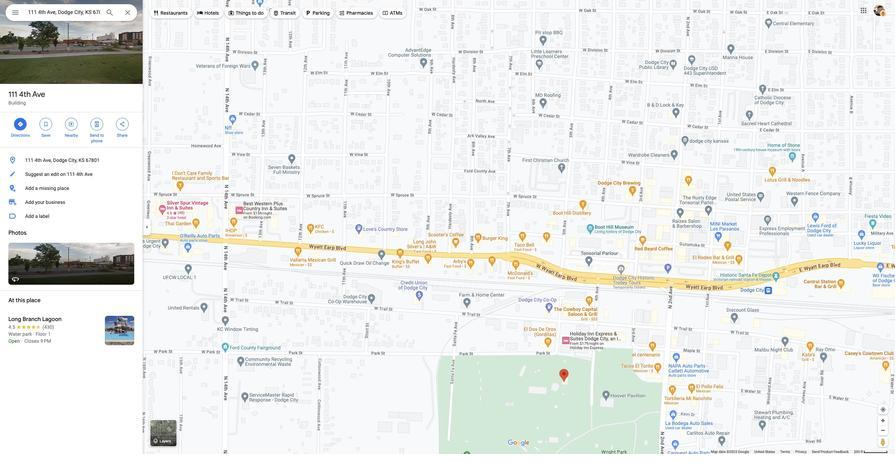 Task type: describe. For each thing, give the bounding box(es) containing it.
show your location image
[[881, 407, 887, 413]]

ave,
[[43, 157, 52, 163]]


[[197, 9, 203, 17]]

park
[[22, 331, 32, 337]]

4th inside button
[[76, 171, 83, 177]]

map
[[712, 450, 719, 454]]

photos
[[8, 230, 26, 237]]

business
[[46, 199, 65, 205]]

label
[[39, 213, 49, 219]]

ave inside button
[[85, 171, 93, 177]]

add your business link
[[0, 195, 143, 209]]

9 pm
[[40, 338, 51, 344]]

restaurants
[[161, 10, 188, 16]]

none field inside 111 4th ave, dodge city, ks 67801 field
[[28, 8, 100, 16]]

feedback
[[834, 450, 850, 454]]

200 ft button
[[855, 450, 889, 454]]

 transit
[[273, 9, 296, 17]]

terms button
[[781, 450, 791, 454]]

united states
[[755, 450, 776, 454]]

long branch lagoon
[[8, 316, 62, 323]]

lagoon
[[42, 316, 62, 323]]

missing
[[39, 185, 56, 191]]


[[228, 9, 235, 17]]

ave inside 111 4th ave building
[[32, 90, 45, 99]]

send product feedback button
[[813, 450, 850, 454]]

nearby
[[65, 133, 78, 138]]

product
[[821, 450, 834, 454]]

directions
[[11, 133, 30, 138]]

send to phone
[[90, 133, 104, 143]]

a for missing
[[35, 185, 38, 191]]

200
[[855, 450, 861, 454]]

ft
[[862, 450, 864, 454]]

hotels
[[205, 10, 219, 16]]

add for add a label
[[25, 213, 34, 219]]

at this place
[[8, 297, 41, 304]]

share
[[117, 133, 128, 138]]

united states button
[[755, 450, 776, 454]]

suggest an edit on 111 4th ave
[[25, 171, 93, 177]]

 restaurants
[[153, 9, 188, 17]]

pharmacies
[[347, 10, 373, 16]]

zoom out image
[[881, 428, 886, 433]]

to inside  things to do
[[252, 10, 257, 16]]

add for add your business
[[25, 199, 34, 205]]


[[273, 9, 279, 17]]

privacy button
[[796, 450, 807, 454]]

branch
[[23, 316, 41, 323]]

do
[[258, 10, 264, 16]]

show street view coverage image
[[879, 437, 889, 447]]

actions for 111 4th ave region
[[0, 112, 143, 147]]

4th for ave,
[[35, 157, 42, 163]]

united
[[755, 450, 765, 454]]

terms
[[781, 450, 791, 454]]

dodge
[[53, 157, 67, 163]]

footer inside google maps element
[[712, 450, 855, 454]]

closes
[[24, 338, 39, 344]]

your
[[35, 199, 45, 205]]

phone
[[91, 139, 103, 143]]

111 for ave,
[[25, 157, 33, 163]]


[[68, 120, 75, 128]]

 atms
[[382, 9, 403, 17]]

google
[[739, 450, 750, 454]]

 hotels
[[197, 9, 219, 17]]

 things to do
[[228, 9, 264, 17]]

add a missing place button
[[0, 181, 143, 195]]

states
[[766, 450, 776, 454]]


[[305, 9, 311, 17]]

send for send to phone
[[90, 133, 99, 138]]

on
[[60, 171, 66, 177]]

long
[[8, 316, 21, 323]]

200 ft
[[855, 450, 864, 454]]


[[119, 120, 125, 128]]

·
[[33, 331, 34, 337]]

at
[[8, 297, 14, 304]]

4.5 stars 430 reviews image
[[8, 324, 54, 331]]

privacy
[[796, 450, 807, 454]]

transit
[[281, 10, 296, 16]]

suggest an edit on 111 4th ave button
[[0, 167, 143, 181]]

ks
[[79, 157, 85, 163]]

floor
[[36, 331, 47, 337]]

add a label
[[25, 213, 49, 219]]

111 4th ave, dodge city, ks 67801 button
[[0, 153, 143, 167]]

add for add a missing place
[[25, 185, 34, 191]]

water park · floor 1 open ⋅ closes 9 pm
[[8, 331, 51, 344]]

to inside send to phone
[[100, 133, 104, 138]]

67801
[[86, 157, 100, 163]]

layers
[[160, 439, 171, 444]]

add a label button
[[0, 209, 143, 223]]



Task type: locate. For each thing, give the bounding box(es) containing it.
an
[[44, 171, 50, 177]]

0 horizontal spatial send
[[90, 133, 99, 138]]

4.5
[[8, 324, 15, 330]]

111 inside suggest an edit on 111 4th ave button
[[67, 171, 75, 177]]

111 right on at left top
[[67, 171, 75, 177]]

a inside "button"
[[35, 185, 38, 191]]


[[43, 120, 49, 128]]

⋅
[[21, 338, 23, 344]]

a for label
[[35, 213, 38, 219]]

0 vertical spatial 4th
[[19, 90, 31, 99]]

111 up building
[[8, 90, 17, 99]]

add down suggest
[[25, 185, 34, 191]]

map data ©2023 google
[[712, 450, 750, 454]]

parking
[[313, 10, 330, 16]]

0 horizontal spatial to
[[100, 133, 104, 138]]

this
[[16, 297, 25, 304]]

1 vertical spatial ave
[[85, 171, 93, 177]]

zoom in image
[[881, 418, 886, 423]]

4th
[[19, 90, 31, 99], [35, 157, 42, 163], [76, 171, 83, 177]]

ave up 
[[32, 90, 45, 99]]

111 inside 111 4th ave building
[[8, 90, 17, 99]]

111 4th ave building
[[8, 90, 45, 106]]

open
[[8, 338, 20, 344]]

google maps element
[[0, 0, 896, 454]]

1 horizontal spatial 4th
[[35, 157, 42, 163]]

a
[[35, 185, 38, 191], [35, 213, 38, 219]]

 button
[[6, 4, 25, 22]]

111 for ave
[[8, 90, 17, 99]]

111 4th Ave, Dodge City, KS 67801 field
[[6, 4, 137, 21]]

4th left the 'ave,'
[[35, 157, 42, 163]]

add inside "button"
[[25, 185, 34, 191]]

2 a from the top
[[35, 213, 38, 219]]

a left missing
[[35, 185, 38, 191]]

2 vertical spatial 4th
[[76, 171, 83, 177]]

2 vertical spatial add
[[25, 213, 34, 219]]

111 inside '111 4th ave, dodge city, ks 67801' button
[[25, 157, 33, 163]]

0 vertical spatial to
[[252, 10, 257, 16]]

1 horizontal spatial send
[[813, 450, 820, 454]]

water
[[8, 331, 21, 337]]

111 4th ave main content
[[0, 0, 143, 454]]

send left 'product' at bottom
[[813, 450, 820, 454]]

2 vertical spatial 111
[[67, 171, 75, 177]]

0 vertical spatial ave
[[32, 90, 45, 99]]

footer
[[712, 450, 855, 454]]

send inside send to phone
[[90, 133, 99, 138]]

 parking
[[305, 9, 330, 17]]

suggest
[[25, 171, 43, 177]]

4th inside 111 4th ave building
[[19, 90, 31, 99]]

ave
[[32, 90, 45, 99], [85, 171, 93, 177]]

add your business
[[25, 199, 65, 205]]

to up the phone
[[100, 133, 104, 138]]

data
[[719, 450, 726, 454]]

111 up suggest
[[25, 157, 33, 163]]


[[382, 9, 389, 17]]

0 vertical spatial add
[[25, 185, 34, 191]]

place inside "button"
[[57, 185, 69, 191]]

0 vertical spatial 111
[[8, 90, 17, 99]]


[[11, 8, 20, 17]]

(430)
[[42, 324, 54, 330]]

4th inside button
[[35, 157, 42, 163]]

place right this
[[27, 297, 41, 304]]

1 horizontal spatial place
[[57, 185, 69, 191]]

0 horizontal spatial 4th
[[19, 90, 31, 99]]

3 add from the top
[[25, 213, 34, 219]]

place down on at left top
[[57, 185, 69, 191]]

4th up building
[[19, 90, 31, 99]]

111 4th ave, dodge city, ks 67801
[[25, 157, 100, 163]]

add a missing place
[[25, 185, 69, 191]]

0 horizontal spatial place
[[27, 297, 41, 304]]

2 horizontal spatial 4th
[[76, 171, 83, 177]]

add inside button
[[25, 213, 34, 219]]

city,
[[68, 157, 77, 163]]

send inside button
[[813, 450, 820, 454]]

1 vertical spatial a
[[35, 213, 38, 219]]

atms
[[390, 10, 403, 16]]

send
[[90, 133, 99, 138], [813, 450, 820, 454]]

footer containing map data ©2023 google
[[712, 450, 855, 454]]

1 add from the top
[[25, 185, 34, 191]]

send product feedback
[[813, 450, 850, 454]]

None field
[[28, 8, 100, 16]]

0 horizontal spatial 111
[[8, 90, 17, 99]]

 search field
[[6, 4, 137, 22]]

1 horizontal spatial ave
[[85, 171, 93, 177]]

edit
[[51, 171, 59, 177]]

1 vertical spatial add
[[25, 199, 34, 205]]

to left do
[[252, 10, 257, 16]]

0 horizontal spatial ave
[[32, 90, 45, 99]]

2 horizontal spatial 111
[[67, 171, 75, 177]]

collapse side panel image
[[143, 223, 151, 231]]

1 vertical spatial to
[[100, 133, 104, 138]]

building
[[8, 100, 26, 106]]

a left label
[[35, 213, 38, 219]]


[[153, 9, 159, 17]]

0 vertical spatial a
[[35, 185, 38, 191]]

add
[[25, 185, 34, 191], [25, 199, 34, 205], [25, 213, 34, 219]]

1 a from the top
[[35, 185, 38, 191]]

©2023
[[727, 450, 738, 454]]

add left your
[[25, 199, 34, 205]]

1 vertical spatial place
[[27, 297, 41, 304]]

a inside button
[[35, 213, 38, 219]]

ave down the 67801 at the top left of the page
[[85, 171, 93, 177]]

 pharmacies
[[339, 9, 373, 17]]

1 vertical spatial 111
[[25, 157, 33, 163]]

0 vertical spatial place
[[57, 185, 69, 191]]

send up the phone
[[90, 133, 99, 138]]


[[339, 9, 345, 17]]

to
[[252, 10, 257, 16], [100, 133, 104, 138]]

1 horizontal spatial 111
[[25, 157, 33, 163]]

4th for ave
[[19, 90, 31, 99]]

1
[[48, 331, 51, 337]]

1 vertical spatial send
[[813, 450, 820, 454]]

111
[[8, 90, 17, 99], [25, 157, 33, 163], [67, 171, 75, 177]]

1 horizontal spatial to
[[252, 10, 257, 16]]

2 add from the top
[[25, 199, 34, 205]]

place
[[57, 185, 69, 191], [27, 297, 41, 304]]

add left label
[[25, 213, 34, 219]]

send for send product feedback
[[813, 450, 820, 454]]

1 vertical spatial 4th
[[35, 157, 42, 163]]

0 vertical spatial send
[[90, 133, 99, 138]]


[[94, 120, 100, 128]]

save
[[41, 133, 50, 138]]


[[17, 120, 24, 128]]

4th down ks
[[76, 171, 83, 177]]



Task type: vqa. For each thing, say whether or not it's contained in the screenshot.


